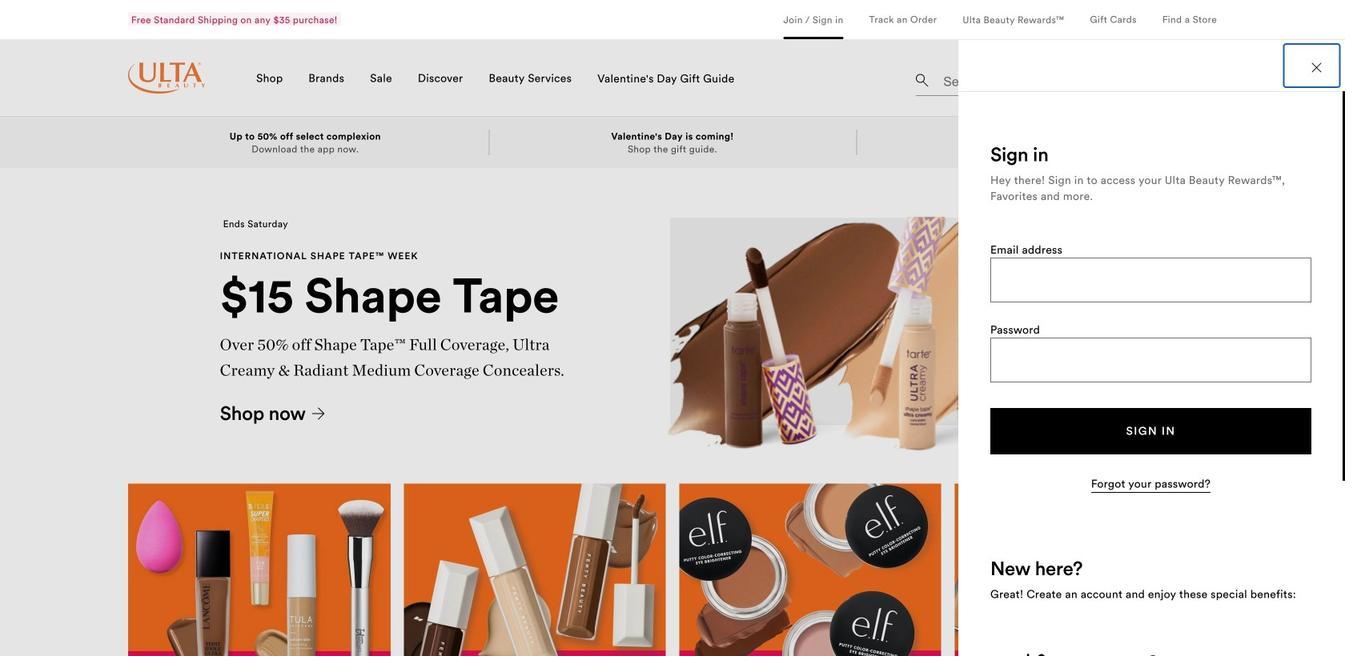 Task type: vqa. For each thing, say whether or not it's contained in the screenshot.
Legacy
no



Task type: locate. For each thing, give the bounding box(es) containing it.
None text field
[[992, 259, 1311, 302]]

None search field
[[916, 61, 1141, 99]]

region
[[128, 444, 1218, 657]]

$15 shape tape full coverage, ultra creamy & radiant medium coverage concealers. image
[[587, 181, 1250, 458]]

None password field
[[992, 339, 1311, 382]]



Task type: describe. For each thing, give the bounding box(es) containing it.
close image
[[1312, 63, 1322, 72]]

Search products and more search field
[[942, 64, 1136, 92]]

previous slide image
[[1179, 449, 1192, 462]]

next slide image
[[1205, 449, 1218, 462]]



